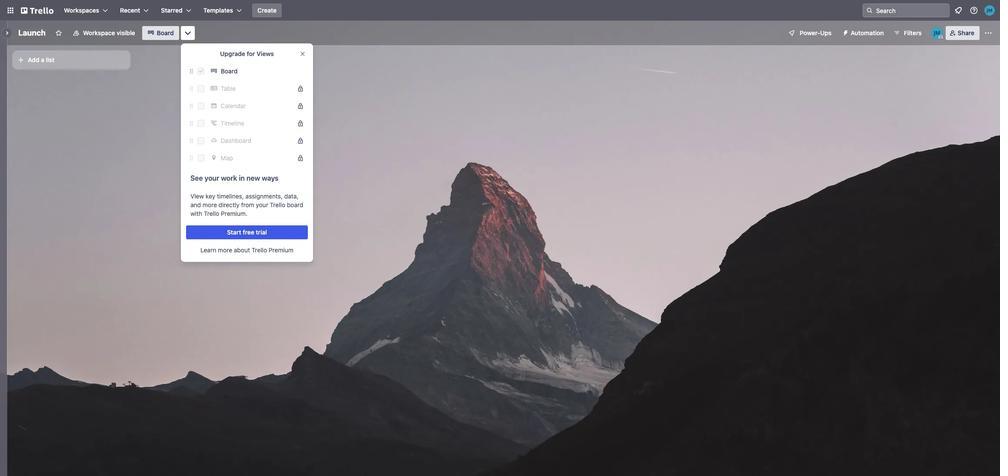 Task type: vqa. For each thing, say whether or not it's contained in the screenshot.
home icon
no



Task type: describe. For each thing, give the bounding box(es) containing it.
starred
[[161, 7, 183, 14]]

0 vertical spatial jeremy miller (jeremymiller198) image
[[984, 5, 995, 16]]

workspace
[[83, 29, 115, 37]]

switch to… image
[[6, 6, 15, 15]]

2 horizontal spatial trello
[[270, 201, 285, 209]]

0 horizontal spatial board
[[157, 29, 174, 37]]

power-
[[800, 29, 820, 37]]

show menu image
[[984, 29, 993, 37]]

dashboard
[[221, 137, 251, 144]]

star or unstar board image
[[55, 30, 62, 37]]

ways
[[262, 174, 279, 182]]

templates button
[[198, 3, 247, 17]]

1 vertical spatial jeremy miller (jeremymiller198) image
[[931, 27, 943, 39]]

starred button
[[156, 3, 196, 17]]

timeline
[[221, 120, 244, 127]]

board
[[287, 201, 303, 209]]

learn more about trello premium
[[200, 247, 293, 254]]

and
[[190, 201, 201, 209]]

table
[[221, 85, 236, 92]]

add a list button
[[12, 50, 130, 70]]

key
[[206, 193, 215, 200]]

back to home image
[[21, 3, 53, 17]]

calendar
[[221, 102, 246, 110]]

templates
[[203, 7, 233, 14]]

timelines,
[[217, 193, 244, 200]]

0 notifications image
[[953, 5, 964, 16]]

0 vertical spatial your
[[205, 174, 219, 182]]

premium.
[[221, 210, 247, 217]]

from
[[241, 201, 254, 209]]

1 vertical spatial board
[[221, 67, 237, 75]]

automation button
[[839, 26, 889, 40]]

see
[[190, 174, 203, 182]]

2 vertical spatial trello
[[252, 247, 267, 254]]

views
[[257, 50, 274, 57]]

in
[[239, 174, 245, 182]]

power-ups button
[[782, 26, 837, 40]]

workspaces button
[[59, 3, 113, 17]]

filters button
[[891, 26, 924, 40]]

your inside 'view key timelines, assignments, data, and more directly from your trello board with trello premium.'
[[256, 201, 268, 209]]

create button
[[252, 3, 282, 17]]

1 vertical spatial more
[[218, 247, 232, 254]]

ups
[[820, 29, 832, 37]]

recent
[[120, 7, 140, 14]]

new
[[246, 174, 260, 182]]

start free trial
[[227, 229, 267, 236]]



Task type: locate. For each thing, give the bounding box(es) containing it.
0 vertical spatial trello
[[270, 201, 285, 209]]

free
[[243, 229, 254, 236]]

your right "see"
[[205, 174, 219, 182]]

workspaces
[[64, 7, 99, 14]]

board
[[157, 29, 174, 37], [221, 67, 237, 75]]

premium
[[269, 247, 293, 254]]

learn more about trello premium link
[[200, 246, 293, 255]]

create
[[257, 7, 277, 14]]

close popover image
[[299, 50, 306, 57]]

1 horizontal spatial board
[[221, 67, 237, 75]]

1 vertical spatial your
[[256, 201, 268, 209]]

1 horizontal spatial jeremy miller (jeremymiller198) image
[[984, 5, 995, 16]]

1 horizontal spatial your
[[256, 201, 268, 209]]

trello down assignments,
[[270, 201, 285, 209]]

more right learn in the left bottom of the page
[[218, 247, 232, 254]]

more inside 'view key timelines, assignments, data, and more directly from your trello board with trello premium.'
[[203, 201, 217, 209]]

launch
[[18, 28, 46, 37]]

assignments,
[[246, 193, 283, 200]]

your
[[205, 174, 219, 182], [256, 201, 268, 209]]

1 horizontal spatial trello
[[252, 247, 267, 254]]

see your work in new ways
[[190, 174, 279, 182]]

trial
[[256, 229, 267, 236]]

start
[[227, 229, 241, 236]]

work
[[221, 174, 237, 182]]

1 horizontal spatial more
[[218, 247, 232, 254]]

trello right the about on the bottom left of the page
[[252, 247, 267, 254]]

search image
[[866, 7, 873, 14]]

1 horizontal spatial board link
[[208, 64, 308, 78]]

this member is an admin of this board. image
[[939, 35, 943, 39]]

more
[[203, 201, 217, 209], [218, 247, 232, 254]]

upgrade
[[220, 50, 245, 57]]

trello
[[270, 201, 285, 209], [204, 210, 219, 217], [252, 247, 267, 254]]

your down assignments,
[[256, 201, 268, 209]]

1 vertical spatial board link
[[208, 64, 308, 78]]

board up "table"
[[221, 67, 237, 75]]

0 vertical spatial board link
[[142, 26, 179, 40]]

0 horizontal spatial board link
[[142, 26, 179, 40]]

directly
[[219, 201, 240, 209]]

add
[[28, 56, 39, 63]]

list
[[46, 56, 54, 63]]

jeremy miller (jeremymiller198) image right filters
[[931, 27, 943, 39]]

for
[[247, 50, 255, 57]]

data,
[[284, 193, 298, 200]]

primary element
[[0, 0, 1000, 21]]

learn
[[200, 247, 216, 254]]

0 vertical spatial board
[[157, 29, 174, 37]]

more down key
[[203, 201, 217, 209]]

filters
[[904, 29, 922, 37]]

view key timelines, assignments, data, and more directly from your trello board with trello premium.
[[190, 193, 303, 217]]

0 horizontal spatial more
[[203, 201, 217, 209]]

0 vertical spatial more
[[203, 201, 217, 209]]

board link
[[142, 26, 179, 40], [208, 64, 308, 78]]

with
[[190, 210, 202, 217]]

automation
[[851, 29, 884, 37]]

workspace visible button
[[67, 26, 140, 40]]

customize views image
[[183, 29, 192, 37]]

a
[[41, 56, 44, 63]]

jeremy miller (jeremymiller198) image right open information menu icon
[[984, 5, 995, 16]]

recent button
[[115, 3, 154, 17]]

workspace visible
[[83, 29, 135, 37]]

share
[[958, 29, 974, 37]]

open information menu image
[[970, 6, 978, 15]]

jeremy miller (jeremymiller198) image
[[984, 5, 995, 16], [931, 27, 943, 39]]

map
[[221, 154, 233, 162]]

start free trial link
[[186, 226, 308, 240]]

about
[[234, 247, 250, 254]]

add a list
[[28, 56, 54, 63]]

power-ups
[[800, 29, 832, 37]]

0 horizontal spatial trello
[[204, 210, 219, 217]]

trello right with
[[204, 210, 219, 217]]

board left customize views 'icon'
[[157, 29, 174, 37]]

Board name text field
[[14, 26, 50, 40]]

share button
[[946, 26, 980, 40]]

1 vertical spatial trello
[[204, 210, 219, 217]]

board link down for
[[208, 64, 308, 78]]

0 horizontal spatial jeremy miller (jeremymiller198) image
[[931, 27, 943, 39]]

visible
[[117, 29, 135, 37]]

0 horizontal spatial your
[[205, 174, 219, 182]]

board link down starred
[[142, 26, 179, 40]]

Search field
[[873, 4, 949, 17]]

view
[[190, 193, 204, 200]]

upgrade for views
[[220, 50, 274, 57]]

sm image
[[839, 26, 851, 38]]



